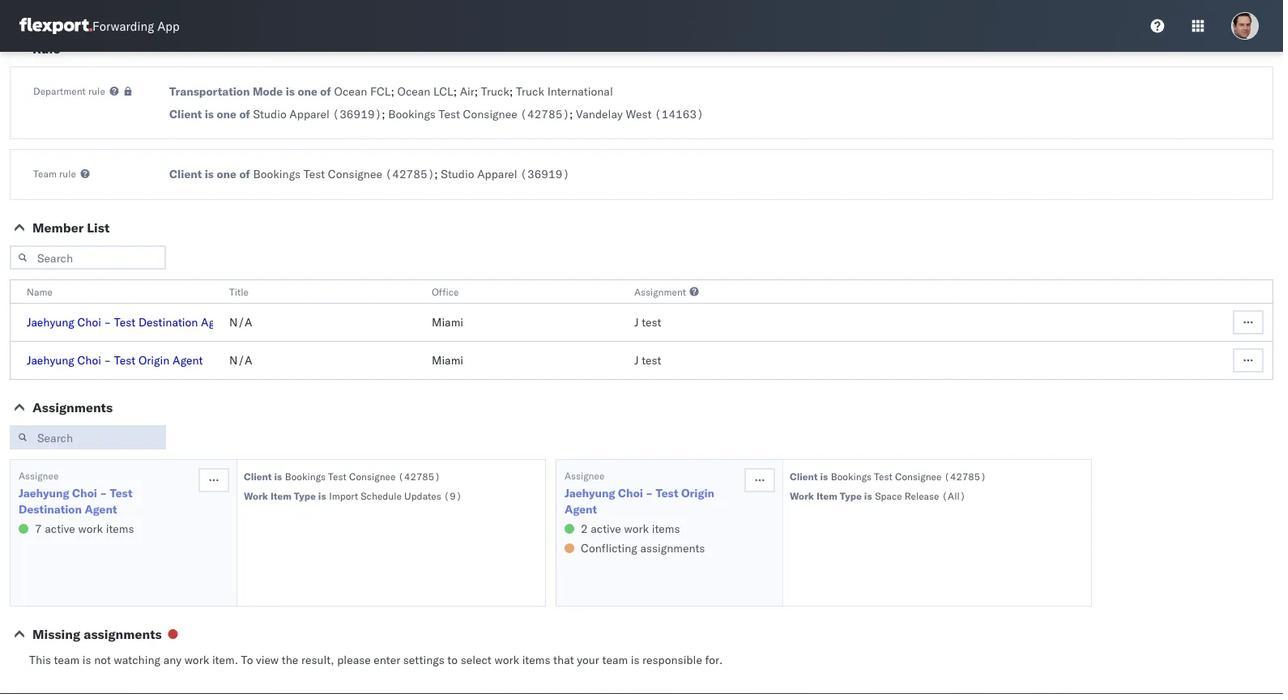 Task type: describe. For each thing, give the bounding box(es) containing it.
1 team from the left
[[54, 653, 79, 667]]

- inside assignee jaehyung choi - test origin agent
[[646, 486, 653, 500]]

air
[[460, 84, 475, 98]]

forwarding app
[[92, 18, 180, 34]]

0 horizontal spatial (36919)
[[333, 107, 382, 121]]

assignments for conflicting assignments
[[640, 541, 705, 555]]

view
[[256, 653, 279, 667]]

origin inside assignee jaehyung choi - test origin agent
[[681, 486, 715, 500]]

assignee jaehyung choi - test destination agent
[[19, 469, 132, 516]]

choi up jaehyung choi - test origin agent
[[77, 315, 101, 329]]

test inside assignee jaehyung choi - test origin agent
[[656, 486, 678, 500]]

ocean fcl ; ocean lcl ; air ; truck ; truck international
[[334, 84, 613, 98]]

active for 7
[[45, 522, 75, 536]]

7 active work items
[[35, 522, 134, 536]]

transportation
[[169, 84, 250, 98]]

item for jaehyung choi - test destination agent
[[271, 490, 292, 502]]

jaehyung choi - test origin agent
[[27, 353, 203, 367]]

7
[[35, 522, 42, 536]]

test for jaehyung choi - test destination agent
[[642, 315, 661, 329]]

assignee for jaehyung choi - test destination agent
[[19, 469, 59, 482]]

enter
[[374, 653, 400, 667]]

rule
[[32, 41, 60, 57]]

fcl
[[370, 84, 391, 98]]

agent inside assignee jaehyung choi - test origin agent
[[565, 502, 597, 516]]

2 team from the left
[[602, 653, 628, 667]]

items for 7 active work items
[[106, 522, 134, 536]]

assignments for missing assignments
[[84, 626, 162, 642]]

1 horizontal spatial apparel
[[477, 167, 517, 181]]

of for studio apparel (36919)
[[239, 107, 250, 121]]

department rule
[[33, 85, 105, 97]]

client is bookings test consignee (42785) for jaehyung choi - test destination agent
[[244, 470, 440, 482]]

agent inside assignee jaehyung choi - test destination agent
[[85, 502, 117, 516]]

of for bookings test consignee (42785)
[[239, 167, 250, 181]]

member list
[[32, 220, 110, 236]]

work item type is for jaehyung choi - test origin agent
[[790, 490, 872, 502]]

2 ocean from the left
[[397, 84, 431, 98]]

rule for department rule
[[88, 85, 105, 97]]

agent down the title on the left top of page
[[201, 315, 231, 329]]

office
[[432, 286, 459, 298]]

1 vertical spatial (36919)
[[520, 167, 570, 181]]

one for studio apparel (36919)
[[217, 107, 236, 121]]

assignee jaehyung choi - test origin agent
[[565, 469, 715, 516]]

to
[[447, 653, 458, 667]]

that
[[553, 653, 574, 667]]

international
[[547, 84, 613, 98]]

destination inside assignee jaehyung choi - test destination agent
[[19, 502, 82, 516]]

test inside assignee jaehyung choi - test destination agent
[[110, 486, 132, 500]]

mode
[[253, 84, 283, 98]]

jaehyung up assignments
[[27, 353, 74, 367]]

1 vertical spatial studio
[[441, 167, 474, 181]]

1 n/a from the top
[[229, 315, 252, 329]]

assignments
[[32, 399, 113, 416]]

- down jaehyung choi - test destination agent n/a
[[104, 353, 111, 367]]

assignee for jaehyung choi - test origin agent
[[565, 469, 605, 482]]

transportation mode is one of
[[169, 84, 331, 98]]

0 vertical spatial jaehyung choi - test origin agent link
[[27, 353, 203, 367]]

settings
[[403, 653, 445, 667]]

(all)
[[942, 490, 966, 502]]

forwarding
[[92, 18, 154, 34]]

for.
[[705, 653, 723, 667]]

jaehyung down name
[[27, 315, 74, 329]]

studio apparel (36919) ; bookings test consignee (42785) ; vandelay west (14163)
[[253, 107, 704, 121]]

rule for team rule
[[59, 167, 76, 179]]

work up conflicting assignments
[[624, 522, 649, 536]]

0 vertical spatial apparel
[[289, 107, 330, 121]]

department
[[33, 85, 86, 97]]

items for 2 active work items
[[652, 522, 680, 536]]

import
[[329, 490, 358, 502]]

- up jaehyung choi - test origin agent
[[104, 315, 111, 329]]

1 horizontal spatial items
[[522, 653, 550, 667]]

assignment
[[634, 286, 686, 298]]

1 horizontal spatial destination
[[138, 315, 198, 329]]

schedule
[[361, 490, 402, 502]]

work down assignee jaehyung choi - test destination agent
[[78, 522, 103, 536]]

west
[[626, 107, 652, 121]]

choi inside assignee jaehyung choi - test destination agent
[[72, 486, 97, 500]]

the
[[282, 653, 298, 667]]

jaehyung choi - test destination agent n/a
[[27, 315, 252, 329]]

(9)
[[444, 490, 462, 502]]

team
[[33, 167, 57, 179]]



Task type: locate. For each thing, give the bounding box(es) containing it.
2 n/a from the top
[[229, 353, 252, 367]]

work item type is for jaehyung choi - test destination agent
[[244, 490, 326, 502]]

agent
[[201, 315, 231, 329], [173, 353, 203, 367], [85, 502, 117, 516], [565, 502, 597, 516]]

1 truck from the left
[[481, 84, 509, 98]]

client is bookings test consignee (42785) up import in the left bottom of the page
[[244, 470, 440, 482]]

item left space
[[817, 490, 838, 502]]

0 vertical spatial client is one of
[[169, 107, 250, 121]]

0 horizontal spatial work item type is
[[244, 490, 326, 502]]

choi up 7 active work items
[[72, 486, 97, 500]]

truck
[[481, 84, 509, 98], [516, 84, 544, 98]]

2 item from the left
[[817, 490, 838, 502]]

j for jaehyung choi - test destination agent
[[634, 315, 639, 329]]

ocean left fcl
[[334, 84, 367, 98]]

work
[[244, 490, 268, 502], [790, 490, 814, 502]]

0 horizontal spatial active
[[45, 522, 75, 536]]

one for bookings test consignee (42785)
[[217, 167, 236, 181]]

0 horizontal spatial ocean
[[334, 84, 367, 98]]

(36919)
[[333, 107, 382, 121], [520, 167, 570, 181]]

jaehyung choi - test destination agent link up 7 active work items
[[19, 485, 197, 518]]

0 vertical spatial j test
[[634, 315, 661, 329]]

1 vertical spatial rule
[[59, 167, 76, 179]]

0 horizontal spatial rule
[[59, 167, 76, 179]]

2 client is one of from the top
[[169, 167, 250, 181]]

to
[[241, 653, 253, 667]]

1 miami from the top
[[432, 315, 463, 329]]

2 vertical spatial of
[[239, 167, 250, 181]]

assignee inside assignee jaehyung choi - test destination agent
[[19, 469, 59, 482]]

1 j test from the top
[[634, 315, 661, 329]]

space release (all)
[[875, 490, 966, 502]]

j for jaehyung choi - test origin agent
[[634, 353, 639, 367]]

j test for jaehyung choi - test destination agent
[[634, 315, 661, 329]]

missing
[[32, 626, 80, 642]]

0 horizontal spatial type
[[294, 490, 316, 502]]

apparel
[[289, 107, 330, 121], [477, 167, 517, 181]]

space
[[875, 490, 902, 502]]

team
[[54, 653, 79, 667], [602, 653, 628, 667]]

team right this
[[54, 653, 79, 667]]

client is one of for studio apparel (36919)
[[169, 107, 250, 121]]

0 horizontal spatial item
[[271, 490, 292, 502]]

2 search text field from the top
[[10, 425, 166, 450]]

consignee
[[463, 107, 517, 121], [328, 167, 382, 181], [349, 470, 396, 482], [895, 470, 942, 482]]

0 vertical spatial search text field
[[10, 245, 166, 270]]

assignments
[[640, 541, 705, 555], [84, 626, 162, 642]]

1 vertical spatial one
[[217, 107, 236, 121]]

test
[[439, 107, 460, 121], [304, 167, 325, 181], [114, 315, 136, 329], [114, 353, 136, 367], [328, 470, 347, 482], [874, 470, 893, 482], [110, 486, 132, 500], [656, 486, 678, 500]]

bookings
[[388, 107, 436, 121], [253, 167, 301, 181], [285, 470, 326, 482], [831, 470, 872, 482]]

rule
[[88, 85, 105, 97], [59, 167, 76, 179]]

1 vertical spatial jaehyung choi - test origin agent link
[[565, 485, 743, 518]]

work for jaehyung choi - test destination agent
[[244, 490, 268, 502]]

jaehyung choi - test origin agent link
[[27, 353, 203, 367], [565, 485, 743, 518]]

choi up assignments
[[77, 353, 101, 367]]

type left space
[[840, 490, 862, 502]]

client is one of
[[169, 107, 250, 121], [169, 167, 250, 181]]

studio down studio apparel (36919) ; bookings test consignee (42785) ; vandelay west (14163)
[[441, 167, 474, 181]]

0 vertical spatial n/a
[[229, 315, 252, 329]]

work right select on the bottom left of the page
[[495, 653, 519, 667]]

1 horizontal spatial ocean
[[397, 84, 431, 98]]

1 horizontal spatial work
[[790, 490, 814, 502]]

select
[[461, 653, 492, 667]]

items
[[106, 522, 134, 536], [652, 522, 680, 536], [522, 653, 550, 667]]

rule right team
[[59, 167, 76, 179]]

1 horizontal spatial rule
[[88, 85, 105, 97]]

truck left international
[[516, 84, 544, 98]]

forwarding app link
[[19, 18, 180, 34]]

type
[[294, 490, 316, 502], [840, 490, 862, 502]]

your
[[577, 653, 599, 667]]

updates
[[404, 490, 441, 502]]

1 vertical spatial destination
[[19, 502, 82, 516]]

1 horizontal spatial client is bookings test consignee (42785)
[[790, 470, 986, 482]]

- up 2 active work items
[[646, 486, 653, 500]]

member
[[32, 220, 84, 236]]

0 vertical spatial origin
[[138, 353, 170, 367]]

items left that at the bottom
[[522, 653, 550, 667]]

1 vertical spatial j test
[[634, 353, 661, 367]]

jaehyung inside assignee jaehyung choi - test destination agent
[[19, 486, 69, 500]]

0 vertical spatial jaehyung choi - test destination agent link
[[27, 315, 231, 329]]

1 item from the left
[[271, 490, 292, 502]]

1 vertical spatial miami
[[432, 353, 463, 367]]

agent up 7 active work items
[[85, 502, 117, 516]]

of
[[320, 84, 331, 98], [239, 107, 250, 121], [239, 167, 250, 181]]

active right the 7
[[45, 522, 75, 536]]

type left import in the left bottom of the page
[[294, 490, 316, 502]]

origin
[[138, 353, 170, 367], [681, 486, 715, 500]]

destination up jaehyung choi - test origin agent
[[138, 315, 198, 329]]

is
[[286, 84, 295, 98], [205, 107, 214, 121], [205, 167, 214, 181], [274, 470, 282, 482], [820, 470, 828, 482], [318, 490, 326, 502], [864, 490, 872, 502], [82, 653, 91, 667], [631, 653, 640, 667]]

agent down jaehyung choi - test destination agent n/a
[[173, 353, 203, 367]]

jaehyung up 2
[[565, 486, 615, 500]]

work right any
[[184, 653, 209, 667]]

1 vertical spatial n/a
[[229, 353, 252, 367]]

0 horizontal spatial assignments
[[84, 626, 162, 642]]

assignee inside assignee jaehyung choi - test origin agent
[[565, 469, 605, 482]]

1 horizontal spatial team
[[602, 653, 628, 667]]

test for jaehyung choi - test origin agent
[[642, 353, 661, 367]]

0 vertical spatial miami
[[432, 315, 463, 329]]

0 horizontal spatial client is bookings test consignee (42785)
[[244, 470, 440, 482]]

assignee
[[19, 469, 59, 482], [565, 469, 605, 482]]

0 vertical spatial destination
[[138, 315, 198, 329]]

1 vertical spatial test
[[642, 353, 661, 367]]

2 assignee from the left
[[565, 469, 605, 482]]

item for jaehyung choi - test origin agent
[[817, 490, 838, 502]]

team rule
[[33, 167, 76, 179]]

1 horizontal spatial active
[[591, 522, 621, 536]]

miami
[[432, 315, 463, 329], [432, 353, 463, 367]]

active for 2
[[591, 522, 621, 536]]

2 client is bookings test consignee (42785) from the left
[[790, 470, 986, 482]]

watching
[[114, 653, 160, 667]]

assignee up the 7
[[19, 469, 59, 482]]

work
[[78, 522, 103, 536], [624, 522, 649, 536], [184, 653, 209, 667], [495, 653, 519, 667]]

lcl
[[433, 84, 453, 98]]

1 ocean from the left
[[334, 84, 367, 98]]

0 horizontal spatial work
[[244, 490, 268, 502]]

0 horizontal spatial destination
[[19, 502, 82, 516]]

1 horizontal spatial jaehyung choi - test origin agent link
[[565, 485, 743, 518]]

2 vertical spatial one
[[217, 167, 236, 181]]

2 active work items
[[581, 522, 680, 536]]

bookings test consignee (42785) ; studio apparel (36919)
[[253, 167, 570, 181]]

1 vertical spatial client is one of
[[169, 167, 250, 181]]

0 vertical spatial one
[[298, 84, 317, 98]]

active
[[45, 522, 75, 536], [591, 522, 621, 536]]

- inside assignee jaehyung choi - test destination agent
[[100, 486, 107, 500]]

;
[[391, 84, 394, 98], [453, 84, 457, 98], [475, 84, 478, 98], [509, 84, 513, 98], [382, 107, 385, 121], [570, 107, 573, 121], [434, 167, 438, 181]]

2
[[581, 522, 588, 536]]

1 test from the top
[[642, 315, 661, 329]]

1 vertical spatial apparel
[[477, 167, 517, 181]]

1 vertical spatial origin
[[681, 486, 715, 500]]

2 work item type is from the left
[[790, 490, 872, 502]]

agent up 2
[[565, 502, 597, 516]]

0 vertical spatial test
[[642, 315, 661, 329]]

ocean left lcl at the left of the page
[[397, 84, 431, 98]]

search text field down list
[[10, 245, 166, 270]]

rule right department
[[88, 85, 105, 97]]

0 horizontal spatial studio
[[253, 107, 287, 121]]

2 active from the left
[[591, 522, 621, 536]]

2 horizontal spatial items
[[652, 522, 680, 536]]

items down assignee jaehyung choi - test destination agent
[[106, 522, 134, 536]]

list
[[87, 220, 110, 236]]

miami for jaehyung choi - test destination agent
[[432, 315, 463, 329]]

1 horizontal spatial truck
[[516, 84, 544, 98]]

0 horizontal spatial origin
[[138, 353, 170, 367]]

client is bookings test consignee (42785)
[[244, 470, 440, 482], [790, 470, 986, 482]]

1 vertical spatial assignments
[[84, 626, 162, 642]]

0 vertical spatial studio
[[253, 107, 287, 121]]

result,
[[301, 653, 334, 667]]

(42785)
[[520, 107, 570, 121], [385, 167, 434, 181], [398, 470, 440, 482], [944, 470, 986, 482]]

1 client is bookings test consignee (42785) from the left
[[244, 470, 440, 482]]

0 vertical spatial assignments
[[640, 541, 705, 555]]

2 type from the left
[[840, 490, 862, 502]]

item left import in the left bottom of the page
[[271, 490, 292, 502]]

app
[[157, 18, 180, 34]]

one
[[298, 84, 317, 98], [217, 107, 236, 121], [217, 167, 236, 181]]

0 horizontal spatial assignee
[[19, 469, 59, 482]]

1 type from the left
[[294, 490, 316, 502]]

apparel down transportation mode is one of
[[289, 107, 330, 121]]

1 horizontal spatial assignee
[[565, 469, 605, 482]]

2 miami from the top
[[432, 353, 463, 367]]

this
[[29, 653, 51, 667]]

import schedule updates (9)
[[329, 490, 462, 502]]

client
[[169, 107, 202, 121], [169, 167, 202, 181], [244, 470, 272, 482], [790, 470, 818, 482]]

truck right the air
[[481, 84, 509, 98]]

1 search text field from the top
[[10, 245, 166, 270]]

1 active from the left
[[45, 522, 75, 536]]

responsible
[[642, 653, 702, 667]]

assignee up 2
[[565, 469, 605, 482]]

item.
[[212, 653, 238, 667]]

Search text field
[[10, 245, 166, 270], [10, 425, 166, 450]]

2 test from the top
[[642, 353, 661, 367]]

1 j from the top
[[634, 315, 639, 329]]

title
[[229, 286, 249, 298]]

1 horizontal spatial assignments
[[640, 541, 705, 555]]

1 vertical spatial of
[[239, 107, 250, 121]]

item
[[271, 490, 292, 502], [817, 490, 838, 502]]

ocean
[[334, 84, 367, 98], [397, 84, 431, 98]]

n/a
[[229, 315, 252, 329], [229, 353, 252, 367]]

2 truck from the left
[[516, 84, 544, 98]]

work item type is
[[244, 490, 326, 502], [790, 490, 872, 502]]

1 client is one of from the top
[[169, 107, 250, 121]]

work item type is left space
[[790, 490, 872, 502]]

work for jaehyung choi - test origin agent
[[790, 490, 814, 502]]

choi inside assignee jaehyung choi - test origin agent
[[618, 486, 643, 500]]

release
[[905, 490, 939, 502]]

destination
[[138, 315, 198, 329], [19, 502, 82, 516]]

1 horizontal spatial studio
[[441, 167, 474, 181]]

search text field down assignments
[[10, 425, 166, 450]]

0 horizontal spatial team
[[54, 653, 79, 667]]

items up conflicting assignments
[[652, 522, 680, 536]]

1 vertical spatial search text field
[[10, 425, 166, 450]]

destination up the 7
[[19, 502, 82, 516]]

type for jaehyung choi - test origin agent
[[840, 490, 862, 502]]

choi
[[77, 315, 101, 329], [77, 353, 101, 367], [72, 486, 97, 500], [618, 486, 643, 500]]

0 horizontal spatial jaehyung choi - test origin agent link
[[27, 353, 203, 367]]

1 vertical spatial j
[[634, 353, 639, 367]]

miami for jaehyung choi - test origin agent
[[432, 353, 463, 367]]

any
[[163, 653, 181, 667]]

0 horizontal spatial truck
[[481, 84, 509, 98]]

not
[[94, 653, 111, 667]]

studio down mode
[[253, 107, 287, 121]]

assignments down 2 active work items
[[640, 541, 705, 555]]

choi up 2 active work items
[[618, 486, 643, 500]]

jaehyung choi - test origin agent link down jaehyung choi - test destination agent n/a
[[27, 353, 203, 367]]

work item type is left import in the left bottom of the page
[[244, 490, 326, 502]]

team right your
[[602, 653, 628, 667]]

1 vertical spatial jaehyung choi - test destination agent link
[[19, 485, 197, 518]]

- up 7 active work items
[[100, 486, 107, 500]]

1 assignee from the left
[[19, 469, 59, 482]]

test
[[642, 315, 661, 329], [642, 353, 661, 367]]

vandelay
[[576, 107, 623, 121]]

client is bookings test consignee (42785) for jaehyung choi - test origin agent
[[790, 470, 986, 482]]

2 work from the left
[[790, 490, 814, 502]]

this team is not watching any work item. to view the result, please enter settings to select work items that your team is responsible for.
[[29, 653, 723, 667]]

conflicting
[[581, 541, 637, 555]]

conflicting assignments
[[581, 541, 705, 555]]

2 j test from the top
[[634, 353, 661, 367]]

studio
[[253, 107, 287, 121], [441, 167, 474, 181]]

0 horizontal spatial apparel
[[289, 107, 330, 121]]

client is one of for bookings test consignee (42785)
[[169, 167, 250, 181]]

0 vertical spatial (36919)
[[333, 107, 382, 121]]

j test
[[634, 315, 661, 329], [634, 353, 661, 367]]

missing assignments
[[32, 626, 162, 642]]

1 horizontal spatial origin
[[681, 486, 715, 500]]

flexport. image
[[19, 18, 92, 34]]

jaehyung choi - test destination agent link
[[27, 315, 231, 329], [19, 485, 197, 518]]

jaehyung choi - test destination agent link up jaehyung choi - test origin agent
[[27, 315, 231, 329]]

0 vertical spatial j
[[634, 315, 639, 329]]

0 vertical spatial of
[[320, 84, 331, 98]]

jaehyung choi - test origin agent link up 2 active work items
[[565, 485, 743, 518]]

1 horizontal spatial type
[[840, 490, 862, 502]]

1 horizontal spatial item
[[817, 490, 838, 502]]

0 horizontal spatial items
[[106, 522, 134, 536]]

client is bookings test consignee (42785) up space
[[790, 470, 986, 482]]

2 j from the top
[[634, 353, 639, 367]]

apparel down studio apparel (36919) ; bookings test consignee (42785) ; vandelay west (14163)
[[477, 167, 517, 181]]

origin up conflicting assignments
[[681, 486, 715, 500]]

jaehyung inside assignee jaehyung choi - test origin agent
[[565, 486, 615, 500]]

1 work from the left
[[244, 490, 268, 502]]

type for jaehyung choi - test destination agent
[[294, 490, 316, 502]]

please
[[337, 653, 371, 667]]

j
[[634, 315, 639, 329], [634, 353, 639, 367]]

0 vertical spatial rule
[[88, 85, 105, 97]]

1 horizontal spatial work item type is
[[790, 490, 872, 502]]

1 work item type is from the left
[[244, 490, 326, 502]]

active up "conflicting"
[[591, 522, 621, 536]]

1 horizontal spatial (36919)
[[520, 167, 570, 181]]

assignments up watching
[[84, 626, 162, 642]]

jaehyung up the 7
[[19, 486, 69, 500]]

j test for jaehyung choi - test origin agent
[[634, 353, 661, 367]]

name
[[27, 286, 53, 298]]

(14163)
[[655, 107, 704, 121]]

-
[[104, 315, 111, 329], [104, 353, 111, 367], [100, 486, 107, 500], [646, 486, 653, 500]]

origin down jaehyung choi - test destination agent n/a
[[138, 353, 170, 367]]



Task type: vqa. For each thing, say whether or not it's contained in the screenshot.
4th the TEST123456 from the bottom
no



